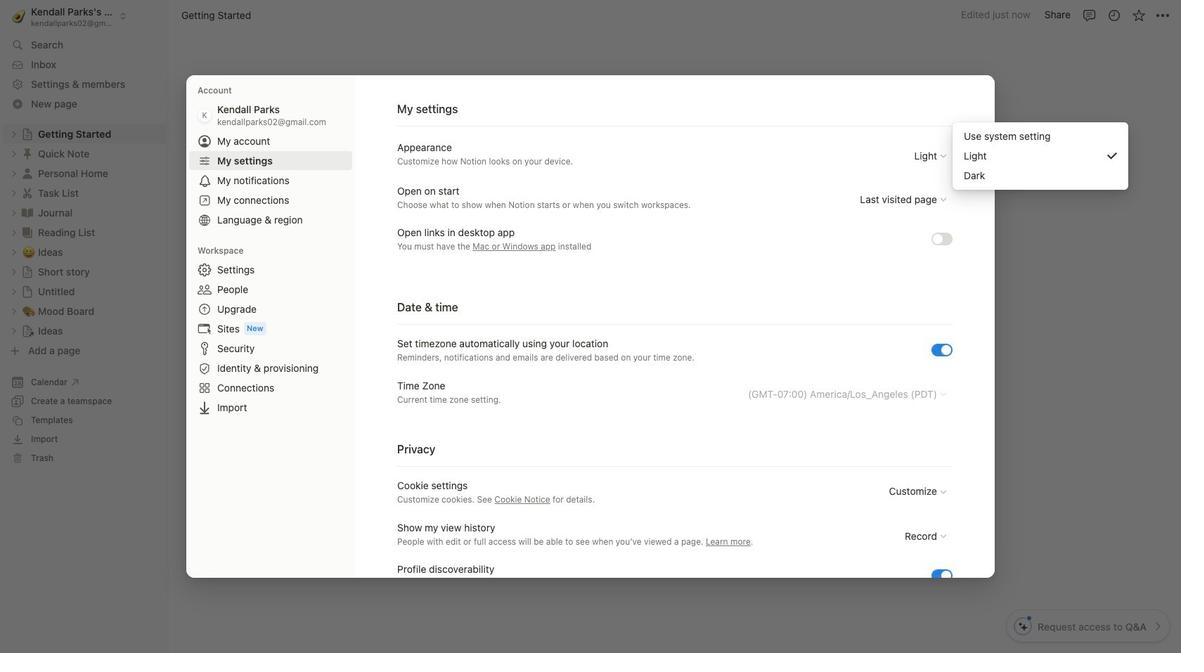 Task type: describe. For each thing, give the bounding box(es) containing it.
favorite image
[[1132, 8, 1146, 22]]

🥑 image
[[12, 7, 26, 25]]



Task type: locate. For each thing, give the bounding box(es) containing it.
updates image
[[1107, 8, 1121, 22]]

👋 image
[[427, 155, 442, 173]]

👉 image
[[427, 442, 442, 460]]

comments image
[[1082, 8, 1096, 22]]



